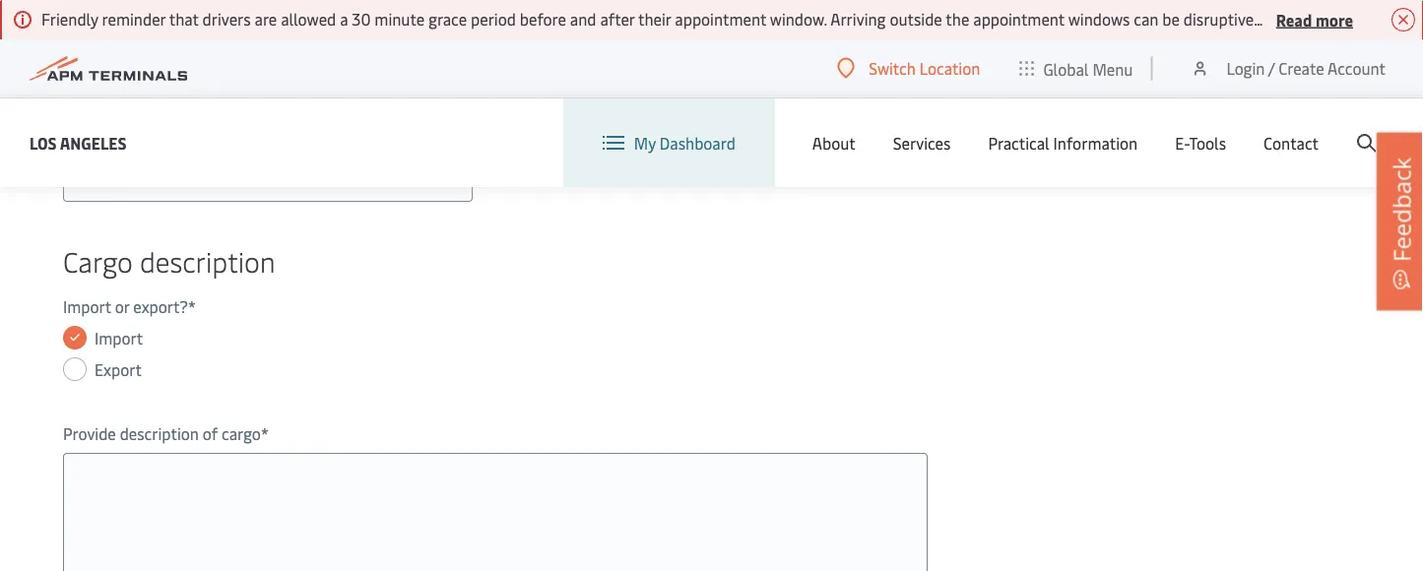 Task type: locate. For each thing, give the bounding box(es) containing it.
import up export
[[95, 328, 143, 349]]

import for import
[[95, 328, 143, 349]]

1 vertical spatial import
[[95, 328, 143, 349]]

read
[[1277, 9, 1313, 30]]

import
[[63, 296, 111, 317], [95, 328, 143, 349]]

my dashboard
[[634, 132, 736, 153]]

global menu button
[[1000, 39, 1153, 98]]

login / create account link
[[1191, 39, 1386, 98]]

read more button
[[1277, 7, 1354, 32]]

feedback button
[[1377, 133, 1424, 310]]

description
[[140, 242, 276, 279], [120, 423, 199, 444]]

cargo
[[222, 423, 261, 444]]

0 vertical spatial import
[[63, 296, 111, 317]]

import for import or export?
[[63, 296, 111, 317]]

switch
[[869, 58, 916, 79]]

description up 'export?'
[[140, 242, 276, 279]]

import or export?
[[63, 296, 188, 317]]

import left or
[[63, 296, 111, 317]]

close alert image
[[1392, 8, 1416, 32]]

/
[[1269, 58, 1275, 79]]

my
[[634, 132, 656, 153]]

Email email field
[[63, 155, 473, 202]]

None radio
[[63, 326, 87, 350]]

los angeles
[[30, 132, 127, 153]]

provide
[[63, 423, 116, 444]]

description left of
[[120, 423, 199, 444]]

dashboard
[[660, 132, 736, 153]]

0 vertical spatial description
[[140, 242, 276, 279]]

email
[[63, 125, 102, 146]]

None radio
[[63, 358, 87, 381]]

menu
[[1093, 58, 1133, 79]]

description for provide
[[120, 423, 199, 444]]

login
[[1227, 58, 1265, 79]]

1 vertical spatial description
[[120, 423, 199, 444]]

login / create account
[[1227, 58, 1386, 79]]



Task type: vqa. For each thing, say whether or not it's contained in the screenshot.
Import
yes



Task type: describe. For each thing, give the bounding box(es) containing it.
phone
[[63, 6, 108, 28]]

provide description of cargo
[[63, 423, 261, 444]]

of
[[203, 423, 218, 444]]

my dashboard button
[[603, 99, 736, 187]]

angeles
[[60, 132, 127, 153]]

export?
[[133, 296, 188, 317]]

read more
[[1277, 9, 1354, 30]]

account
[[1328, 58, 1386, 79]]

create
[[1279, 58, 1325, 79]]

switch location button
[[838, 57, 981, 79]]

switch location
[[869, 58, 981, 79]]

Phone telephone field
[[63, 36, 473, 84]]

global menu
[[1044, 58, 1133, 79]]

global
[[1044, 58, 1089, 79]]

cargo description
[[63, 242, 276, 279]]

los angeles link
[[30, 131, 127, 155]]

feedback
[[1386, 157, 1418, 262]]

cargo
[[63, 242, 133, 279]]

export
[[95, 359, 142, 380]]

los
[[30, 132, 57, 153]]

location
[[920, 58, 981, 79]]

description for cargo
[[140, 242, 276, 279]]

or
[[115, 296, 129, 317]]

more
[[1316, 9, 1354, 30]]

Provide description of cargo text field
[[63, 453, 928, 571]]



